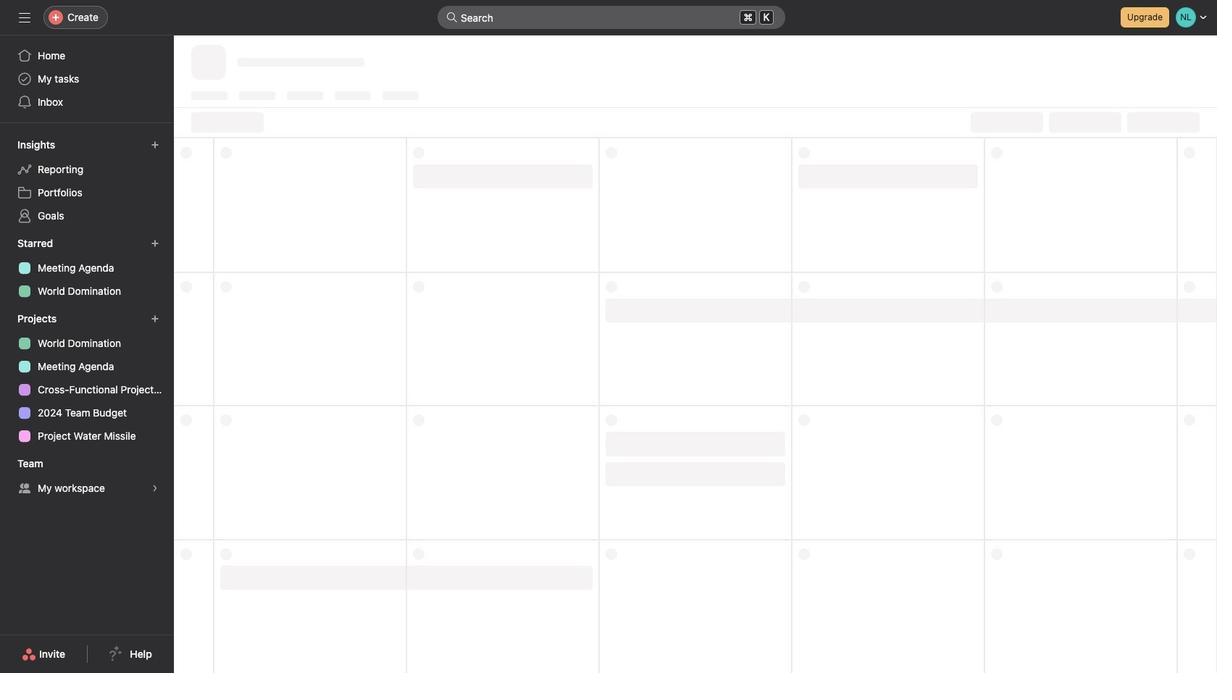 Task type: describe. For each thing, give the bounding box(es) containing it.
new project or portfolio image
[[151, 314, 159, 323]]

projects element
[[0, 306, 174, 451]]

Search tasks, projects, and more text field
[[438, 6, 785, 29]]

hide sidebar image
[[19, 12, 30, 23]]



Task type: locate. For each thing, give the bounding box(es) containing it.
new insights image
[[151, 141, 159, 149]]

insights element
[[0, 132, 174, 230]]

see details, my workspace image
[[151, 484, 159, 493]]

add items to starred image
[[151, 239, 159, 248]]

global element
[[0, 36, 174, 122]]

teams element
[[0, 451, 174, 503]]

None field
[[438, 6, 785, 29]]

starred element
[[0, 230, 174, 306]]

prominent image
[[446, 12, 458, 23]]



Task type: vqa. For each thing, say whether or not it's contained in the screenshot.
'teams' element
yes



